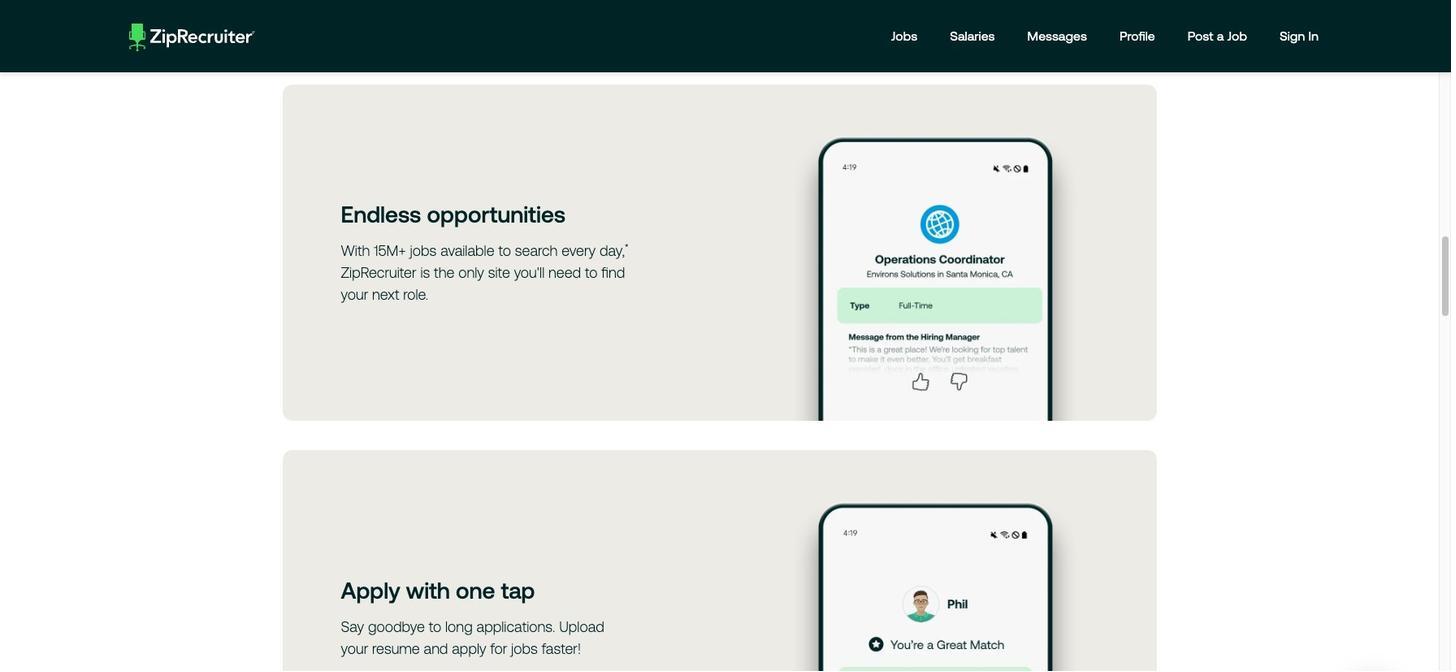 Task type: describe. For each thing, give the bounding box(es) containing it.
only
[[458, 264, 484, 281]]

with
[[406, 578, 450, 604]]

day,
[[600, 242, 625, 259]]

salaries link
[[938, 13, 1007, 59]]

next
[[372, 286, 399, 303]]

messages
[[1028, 28, 1087, 43]]

apply with one tap
[[341, 578, 535, 604]]

post a job
[[1188, 28, 1247, 43]]

goodbye
[[368, 619, 425, 636]]

opportunities
[[427, 201, 566, 227]]

available
[[441, 242, 494, 259]]

one
[[456, 578, 495, 604]]

* button
[[625, 242, 629, 252]]

image of mobile device image for endless opportunities
[[773, 84, 1098, 421]]

and
[[424, 641, 448, 658]]

ziprecruiter
[[341, 264, 416, 281]]

applications.
[[477, 619, 555, 636]]

apply
[[341, 578, 400, 604]]

sign in
[[1280, 28, 1319, 43]]

sign in link
[[1267, 13, 1331, 59]]

ziprecruiter image
[[129, 24, 255, 51]]

profile
[[1120, 28, 1155, 43]]

salaries
[[950, 28, 995, 43]]

with 15m+ jobs available to search every day, *
[[341, 242, 629, 259]]

for
[[490, 641, 507, 658]]

need
[[549, 264, 581, 281]]

messages link
[[1015, 13, 1099, 59]]

main element
[[116, 13, 1335, 59]]

profile link
[[1107, 13, 1167, 59]]

is
[[420, 264, 430, 281]]

0 horizontal spatial jobs
[[410, 242, 437, 259]]

say
[[341, 619, 364, 636]]

jobs link
[[879, 13, 930, 59]]

in
[[1309, 28, 1319, 43]]

find
[[602, 264, 625, 281]]

image of mobile device image for apply with one tap
[[773, 450, 1098, 671]]

15m+
[[374, 242, 406, 259]]

apply
[[452, 641, 486, 658]]

*
[[625, 242, 629, 252]]

jobs
[[891, 28, 917, 43]]

to inside ziprecruiter is the only site you'll need to find your next role.
[[585, 264, 598, 281]]



Task type: vqa. For each thing, say whether or not it's contained in the screenshot.
first Full- from the top of the page
no



Task type: locate. For each thing, give the bounding box(es) containing it.
1 image of mobile device image from the top
[[773, 84, 1098, 421]]

jobs up 'is'
[[410, 242, 437, 259]]

job
[[1227, 28, 1247, 43]]

tap
[[501, 578, 535, 604]]

1 your from the top
[[341, 286, 368, 303]]

long
[[445, 619, 473, 636]]

1 vertical spatial to
[[585, 264, 598, 281]]

sign
[[1280, 28, 1305, 43]]

ziprecruiter is the only site you'll need to find your next role.
[[341, 264, 625, 303]]

1 vertical spatial your
[[341, 641, 368, 658]]

your left next
[[341, 286, 368, 303]]

to up site
[[498, 242, 511, 259]]

say goodbye to long applications. upload your resume and apply for jobs faster!
[[341, 619, 604, 658]]

2 image of mobile device image from the top
[[773, 450, 1098, 671]]

you'll
[[514, 264, 545, 281]]

post
[[1188, 28, 1213, 43]]

to
[[498, 242, 511, 259], [585, 264, 598, 281], [429, 619, 441, 636]]

to inside say goodbye to long applications. upload your resume and apply for jobs faster!
[[429, 619, 441, 636]]

1 horizontal spatial to
[[498, 242, 511, 259]]

0 vertical spatial jobs
[[410, 242, 437, 259]]

2 your from the top
[[341, 641, 368, 658]]

resume
[[372, 641, 420, 658]]

1 vertical spatial image of mobile device image
[[773, 450, 1098, 671]]

post a job link
[[1176, 13, 1259, 59]]

every
[[562, 242, 596, 259]]

2 vertical spatial to
[[429, 619, 441, 636]]

the
[[434, 264, 454, 281]]

0 vertical spatial image of mobile device image
[[773, 84, 1098, 421]]

upload
[[559, 619, 604, 636]]

with
[[341, 242, 370, 259]]

0 horizontal spatial to
[[429, 619, 441, 636]]

to up and
[[429, 619, 441, 636]]

1 vertical spatial jobs
[[511, 641, 538, 658]]

jobs
[[410, 242, 437, 259], [511, 641, 538, 658]]

jobs inside say goodbye to long applications. upload your resume and apply for jobs faster!
[[511, 641, 538, 658]]

2 horizontal spatial to
[[585, 264, 598, 281]]

endless opportunities
[[341, 201, 566, 227]]

site
[[488, 264, 510, 281]]

your inside say goodbye to long applications. upload your resume and apply for jobs faster!
[[341, 641, 368, 658]]

your inside ziprecruiter is the only site you'll need to find your next role.
[[341, 286, 368, 303]]

0 vertical spatial to
[[498, 242, 511, 259]]

your
[[341, 286, 368, 303], [341, 641, 368, 658]]

to left "find"
[[585, 264, 598, 281]]

faster!
[[542, 641, 581, 658]]

a
[[1217, 28, 1224, 43]]

search
[[515, 242, 558, 259]]

image of mobile device image
[[773, 84, 1098, 421], [773, 450, 1098, 671]]

jobs down applications.
[[511, 641, 538, 658]]

0 vertical spatial your
[[341, 286, 368, 303]]

endless
[[341, 201, 421, 227]]

your down say
[[341, 641, 368, 658]]

1 horizontal spatial jobs
[[511, 641, 538, 658]]

role.
[[403, 286, 428, 303]]



